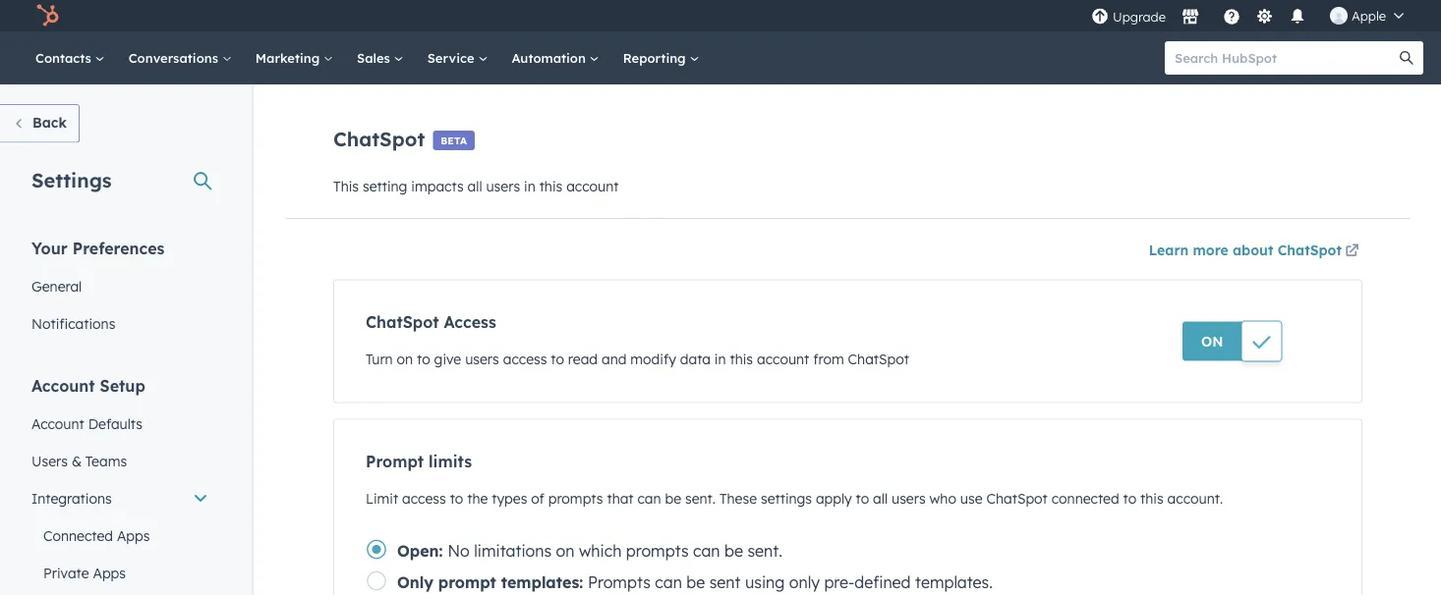 Task type: describe. For each thing, give the bounding box(es) containing it.
who
[[930, 490, 957, 507]]

upgrade image
[[1091, 8, 1109, 26]]

chatspot inside "link"
[[1278, 242, 1342, 259]]

to left the give on the left bottom of page
[[417, 351, 430, 368]]

turn
[[366, 351, 393, 368]]

sales
[[357, 50, 394, 66]]

conversations link
[[117, 31, 244, 85]]

conversations
[[129, 50, 222, 66]]

0 vertical spatial all
[[468, 178, 482, 195]]

to left the
[[450, 490, 463, 507]]

reporting link
[[611, 31, 711, 85]]

link opens in a new window image inside learn more about chatspot "link"
[[1346, 245, 1359, 259]]

account for account defaults
[[31, 415, 84, 433]]

0 vertical spatial be
[[665, 490, 681, 507]]

only prompt templates: prompts can be sent using only pre-defined templates.
[[397, 573, 993, 592]]

0 vertical spatial prompts
[[548, 490, 603, 507]]

more
[[1193, 242, 1229, 259]]

automation link
[[500, 31, 611, 85]]

0 vertical spatial on
[[397, 351, 413, 368]]

general
[[31, 278, 82, 295]]

prompt
[[438, 573, 496, 592]]

no
[[448, 541, 470, 561]]

bob builder image
[[1330, 7, 1348, 25]]

users for chatspot
[[486, 178, 520, 195]]

chatspot right from
[[848, 351, 909, 368]]

marketing link
[[244, 31, 345, 85]]

impacts
[[411, 178, 464, 195]]

sales link
[[345, 31, 416, 85]]

limit
[[366, 490, 398, 507]]

1 horizontal spatial all
[[873, 490, 888, 507]]

notifications
[[31, 315, 115, 332]]

integrations
[[31, 490, 112, 507]]

access
[[444, 312, 496, 332]]

search button
[[1390, 41, 1424, 75]]

connected
[[1052, 490, 1120, 507]]

hubspot image
[[35, 4, 59, 28]]

this
[[333, 178, 359, 195]]

give
[[434, 351, 461, 368]]

modify
[[631, 351, 676, 368]]

1 horizontal spatial in
[[715, 351, 726, 368]]

of
[[531, 490, 545, 507]]

apply
[[816, 490, 852, 507]]

data
[[680, 351, 711, 368]]

these
[[720, 490, 757, 507]]

&
[[72, 453, 82, 470]]

learn more about chatspot link
[[1149, 240, 1363, 264]]

which
[[579, 541, 622, 561]]

only
[[397, 573, 433, 592]]

marketing
[[255, 50, 324, 66]]

users
[[31, 453, 68, 470]]

1 horizontal spatial sent.
[[748, 541, 783, 561]]

use
[[960, 490, 983, 507]]

templates.
[[915, 573, 993, 592]]

apple button
[[1318, 0, 1416, 31]]

only
[[789, 573, 820, 592]]

back link
[[0, 104, 80, 143]]

connected
[[43, 528, 113, 545]]

automation
[[512, 50, 590, 66]]

apps for private apps
[[93, 565, 126, 582]]

search image
[[1400, 51, 1414, 65]]

setup
[[100, 376, 145, 396]]

learn
[[1149, 242, 1189, 259]]

0 horizontal spatial access
[[402, 490, 446, 507]]

account setup element
[[20, 375, 220, 596]]

turn on to give users access to read and modify data in this account from chatspot
[[366, 351, 909, 368]]

users & teams
[[31, 453, 127, 470]]

0 vertical spatial this
[[539, 178, 563, 195]]

back
[[32, 114, 67, 131]]

notifications image
[[1289, 9, 1307, 27]]

your
[[31, 238, 68, 258]]

contacts link
[[24, 31, 117, 85]]

0 vertical spatial account
[[566, 178, 619, 195]]

the
[[467, 490, 488, 507]]

defined
[[855, 573, 911, 592]]

teams
[[85, 453, 127, 470]]

chatspot access
[[366, 312, 496, 332]]

reporting
[[623, 50, 690, 66]]

account for account setup
[[31, 376, 95, 396]]

prompts
[[588, 573, 651, 592]]

prompt limits
[[366, 452, 472, 471]]

account setup
[[31, 376, 145, 396]]



Task type: locate. For each thing, give the bounding box(es) containing it.
2 account from the top
[[31, 415, 84, 433]]

link opens in a new window image
[[1346, 240, 1359, 264], [1346, 245, 1359, 259]]

beta
[[441, 134, 467, 147]]

1 account from the top
[[31, 376, 95, 396]]

about
[[1233, 242, 1274, 259]]

settings
[[31, 168, 112, 192]]

limitations
[[474, 541, 552, 561]]

chatspot right "use"
[[987, 490, 1048, 507]]

connected apps
[[43, 528, 150, 545]]

menu
[[1089, 0, 1418, 31]]

0 vertical spatial can
[[638, 490, 661, 507]]

1 vertical spatial prompts
[[626, 541, 689, 561]]

private
[[43, 565, 89, 582]]

1 horizontal spatial on
[[556, 541, 575, 561]]

help button
[[1215, 0, 1249, 31]]

sent.
[[685, 490, 716, 507], [748, 541, 783, 561]]

this setting impacts all users in this account
[[333, 178, 619, 195]]

1 vertical spatial access
[[402, 490, 446, 507]]

can up "only prompt templates: prompts can be sent using only pre-defined templates."
[[693, 541, 720, 561]]

apps down connected apps 'link'
[[93, 565, 126, 582]]

notifications button
[[1281, 0, 1315, 31]]

limit access to the types of prompts that can be sent. these settings apply to all users who use chatspot connected to this account.
[[366, 490, 1223, 507]]

all
[[468, 178, 482, 195], [873, 490, 888, 507]]

preferences
[[72, 238, 165, 258]]

users & teams link
[[20, 443, 220, 480]]

help image
[[1223, 9, 1241, 27]]

defaults
[[88, 415, 143, 433]]

1 vertical spatial users
[[465, 351, 499, 368]]

1 vertical spatial be
[[725, 541, 743, 561]]

pre-
[[824, 573, 855, 592]]

limits
[[429, 452, 472, 471]]

notifications link
[[20, 305, 220, 343]]

0 vertical spatial account
[[31, 376, 95, 396]]

0 vertical spatial sent.
[[685, 490, 716, 507]]

1 horizontal spatial access
[[503, 351, 547, 368]]

to left read
[[551, 351, 564, 368]]

apps down integrations button on the bottom left of the page
[[117, 528, 150, 545]]

in right data
[[715, 351, 726, 368]]

can
[[638, 490, 661, 507], [693, 541, 720, 561], [655, 573, 682, 592]]

prompts right the of
[[548, 490, 603, 507]]

general link
[[20, 268, 220, 305]]

sent
[[710, 573, 741, 592]]

prompt
[[366, 452, 424, 471]]

apps for connected apps
[[117, 528, 150, 545]]

settings
[[761, 490, 812, 507]]

on left the which
[[556, 541, 575, 561]]

0 horizontal spatial account
[[566, 178, 619, 195]]

2 horizontal spatial this
[[1141, 490, 1164, 507]]

your preferences element
[[20, 237, 220, 343]]

learn more about chatspot
[[1149, 242, 1342, 259]]

read
[[568, 351, 598, 368]]

2 vertical spatial users
[[892, 490, 926, 507]]

be right that
[[665, 490, 681, 507]]

0 vertical spatial users
[[486, 178, 520, 195]]

be up sent
[[725, 541, 743, 561]]

service link
[[416, 31, 500, 85]]

open: no limitations on which prompts can be sent.
[[397, 541, 783, 561]]

access down prompt limits
[[402, 490, 446, 507]]

private apps
[[43, 565, 126, 582]]

in right impacts
[[524, 178, 536, 195]]

marketplaces image
[[1182, 9, 1200, 27]]

your preferences
[[31, 238, 165, 258]]

be
[[665, 490, 681, 507], [725, 541, 743, 561], [687, 573, 705, 592]]

account up account defaults
[[31, 376, 95, 396]]

1 vertical spatial all
[[873, 490, 888, 507]]

2 vertical spatial can
[[655, 573, 682, 592]]

apple
[[1352, 7, 1386, 24]]

account inside account defaults link
[[31, 415, 84, 433]]

users
[[486, 178, 520, 195], [465, 351, 499, 368], [892, 490, 926, 507]]

1 link opens in a new window image from the top
[[1346, 240, 1359, 264]]

1 vertical spatial account
[[31, 415, 84, 433]]

account defaults
[[31, 415, 143, 433]]

1 vertical spatial account
[[757, 351, 809, 368]]

and
[[602, 351, 627, 368]]

0 vertical spatial apps
[[117, 528, 150, 545]]

0 horizontal spatial all
[[468, 178, 482, 195]]

0 horizontal spatial prompts
[[548, 490, 603, 507]]

settings link
[[1253, 5, 1277, 26]]

account
[[566, 178, 619, 195], [757, 351, 809, 368]]

setting
[[363, 178, 407, 195]]

prompts
[[548, 490, 603, 507], [626, 541, 689, 561]]

to right apply
[[856, 490, 869, 507]]

contacts
[[35, 50, 95, 66]]

marketplaces button
[[1170, 0, 1211, 31]]

account defaults link
[[20, 406, 220, 443]]

1 vertical spatial this
[[730, 351, 753, 368]]

all right apply
[[873, 490, 888, 507]]

upgrade
[[1113, 9, 1166, 25]]

users for chatspot access
[[465, 351, 499, 368]]

can right prompts at the left of the page
[[655, 573, 682, 592]]

on
[[1201, 333, 1224, 351]]

0 horizontal spatial sent.
[[685, 490, 716, 507]]

types
[[492, 490, 527, 507]]

access left read
[[503, 351, 547, 368]]

to right connected
[[1123, 490, 1137, 507]]

1 horizontal spatial prompts
[[626, 541, 689, 561]]

0 horizontal spatial this
[[539, 178, 563, 195]]

menu containing apple
[[1089, 0, 1418, 31]]

that
[[607, 490, 634, 507]]

1 vertical spatial can
[[693, 541, 720, 561]]

to
[[417, 351, 430, 368], [551, 351, 564, 368], [450, 490, 463, 507], [856, 490, 869, 507], [1123, 490, 1137, 507]]

sent. up using
[[748, 541, 783, 561]]

users right impacts
[[486, 178, 520, 195]]

1 horizontal spatial be
[[687, 573, 705, 592]]

private apps link
[[20, 555, 220, 592]]

account
[[31, 376, 95, 396], [31, 415, 84, 433]]

0 horizontal spatial on
[[397, 351, 413, 368]]

Search HubSpot search field
[[1165, 41, 1406, 75]]

all right impacts
[[468, 178, 482, 195]]

2 horizontal spatial be
[[725, 541, 743, 561]]

1 vertical spatial sent.
[[748, 541, 783, 561]]

this
[[539, 178, 563, 195], [730, 351, 753, 368], [1141, 490, 1164, 507]]

from
[[813, 351, 844, 368]]

apps
[[117, 528, 150, 545], [93, 565, 126, 582]]

hubspot link
[[24, 4, 74, 28]]

chatspot
[[333, 126, 425, 151], [1278, 242, 1342, 259], [366, 312, 439, 332], [848, 351, 909, 368], [987, 490, 1048, 507]]

be left sent
[[687, 573, 705, 592]]

0 horizontal spatial be
[[665, 490, 681, 507]]

prompts up "only prompt templates: prompts can be sent using only pre-defined templates."
[[626, 541, 689, 561]]

chatspot up setting
[[333, 126, 425, 151]]

users right the give on the left bottom of page
[[465, 351, 499, 368]]

chatspot up turn
[[366, 312, 439, 332]]

connected apps link
[[20, 518, 220, 555]]

apps inside 'link'
[[117, 528, 150, 545]]

integrations button
[[20, 480, 220, 518]]

can right that
[[638, 490, 661, 507]]

using
[[745, 573, 785, 592]]

account up users in the left bottom of the page
[[31, 415, 84, 433]]

1 horizontal spatial account
[[757, 351, 809, 368]]

settings image
[[1256, 8, 1274, 26]]

0 vertical spatial access
[[503, 351, 547, 368]]

chatspot right about
[[1278, 242, 1342, 259]]

account.
[[1168, 490, 1223, 507]]

0 vertical spatial in
[[524, 178, 536, 195]]

templates:
[[501, 573, 583, 592]]

sent. left 'these'
[[685, 490, 716, 507]]

2 vertical spatial be
[[687, 573, 705, 592]]

0 horizontal spatial in
[[524, 178, 536, 195]]

1 vertical spatial in
[[715, 351, 726, 368]]

1 vertical spatial on
[[556, 541, 575, 561]]

1 horizontal spatial this
[[730, 351, 753, 368]]

users left "who"
[[892, 490, 926, 507]]

2 vertical spatial this
[[1141, 490, 1164, 507]]

on right turn
[[397, 351, 413, 368]]

2 link opens in a new window image from the top
[[1346, 245, 1359, 259]]

open:
[[397, 541, 443, 561]]

1 vertical spatial apps
[[93, 565, 126, 582]]

service
[[427, 50, 478, 66]]



Task type: vqa. For each thing, say whether or not it's contained in the screenshot.
right REDUCE
no



